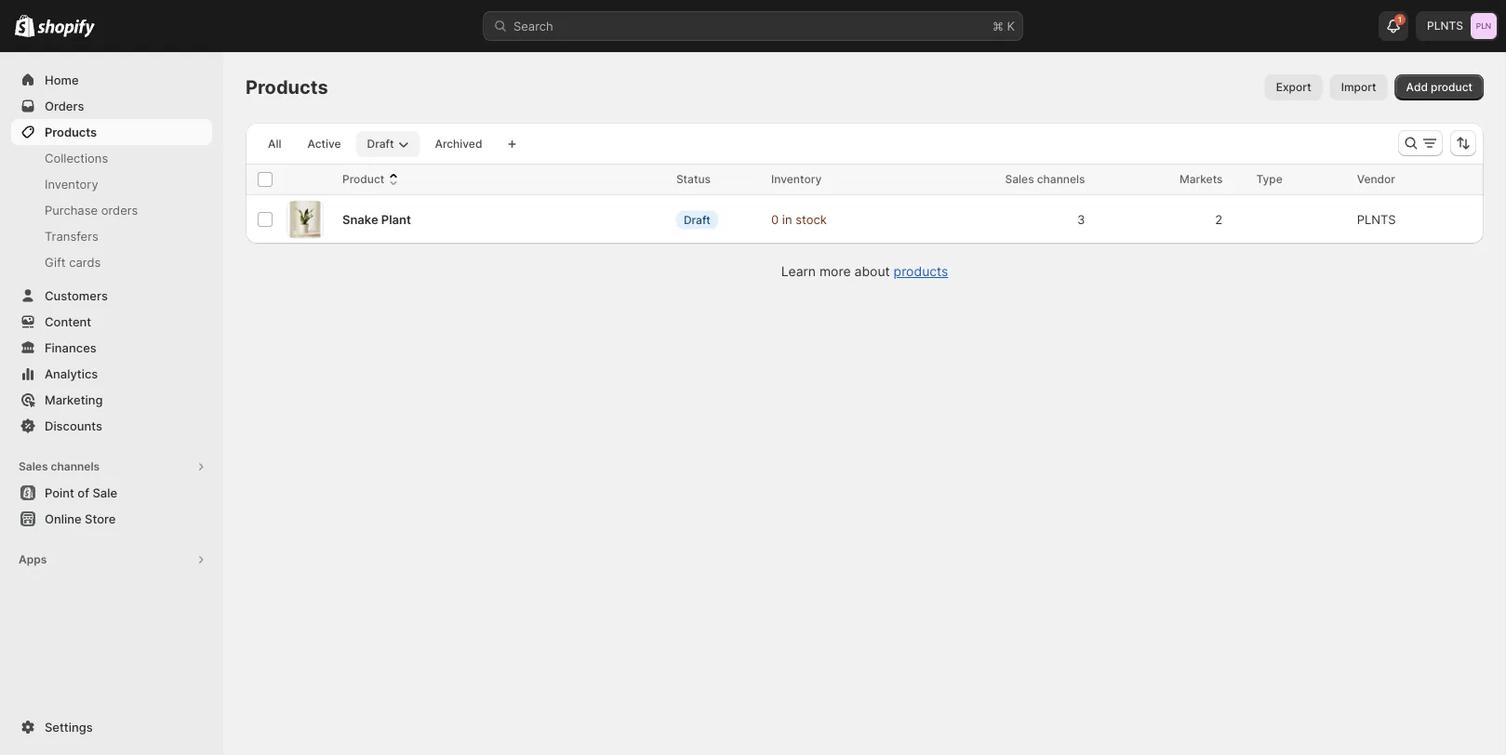 Task type: locate. For each thing, give the bounding box(es) containing it.
all link
[[257, 131, 292, 157]]

archived link
[[424, 131, 493, 157]]

purchase orders link
[[11, 197, 212, 223]]

0 horizontal spatial products
[[45, 125, 97, 139]]

0 horizontal spatial sales
[[19, 460, 48, 474]]

cards
[[69, 255, 101, 269]]

product
[[1431, 80, 1473, 94]]

import
[[1341, 80, 1376, 94]]

gift cards
[[45, 255, 101, 269]]

inventory up 0 in stock
[[771, 173, 822, 186]]

discounts
[[45, 419, 102, 433]]

plnts down vendor on the right of the page
[[1357, 212, 1396, 227]]

finances link
[[11, 335, 212, 361]]

1 horizontal spatial inventory
[[771, 173, 822, 186]]

sales channels
[[1005, 173, 1085, 186], [19, 460, 100, 474]]

tab list
[[253, 130, 497, 157]]

add product link
[[1395, 74, 1484, 100]]

1 vertical spatial channels
[[51, 460, 100, 474]]

purchase orders
[[45, 203, 138, 217]]

sales
[[1005, 173, 1034, 186], [19, 460, 48, 474]]

add
[[1406, 80, 1428, 94]]

0
[[771, 212, 779, 227]]

1 horizontal spatial draft
[[684, 213, 711, 226]]

products link
[[894, 264, 948, 280]]

1 vertical spatial sales
[[19, 460, 48, 474]]

products
[[246, 76, 328, 99], [45, 125, 97, 139]]

1 vertical spatial plnts
[[1357, 212, 1396, 227]]

online store
[[45, 512, 116, 526]]

settings
[[45, 720, 93, 734]]

plnts image
[[1471, 13, 1497, 39]]

point of sale link
[[11, 480, 212, 506]]

type button
[[1256, 170, 1301, 189]]

channels
[[1037, 173, 1085, 186], [51, 460, 100, 474]]

plant
[[381, 212, 411, 227]]

0 vertical spatial draft
[[367, 137, 394, 151]]

search
[[514, 19, 553, 33]]

gift cards link
[[11, 249, 212, 275]]

product button
[[342, 170, 403, 189]]

draft down the status
[[684, 213, 711, 226]]

customers
[[45, 288, 108, 303]]

k
[[1007, 19, 1015, 33]]

transfers
[[45, 229, 98, 243]]

vendor button
[[1357, 170, 1414, 189]]

sales channels inside button
[[19, 460, 100, 474]]

discounts link
[[11, 413, 212, 439]]

learn more about products
[[781, 264, 948, 280]]

of
[[78, 486, 89, 500]]

active link
[[296, 131, 352, 157]]

products up all
[[246, 76, 328, 99]]

0 horizontal spatial draft
[[367, 137, 394, 151]]

draft up product 'button' at the top of page
[[367, 137, 394, 151]]

0 vertical spatial products
[[246, 76, 328, 99]]

tab list containing all
[[253, 130, 497, 157]]

1 vertical spatial draft
[[684, 213, 711, 226]]

export
[[1276, 80, 1311, 94]]

inventory
[[771, 173, 822, 186], [45, 177, 98, 191]]

inventory link
[[11, 171, 212, 197]]

1 horizontal spatial sales
[[1005, 173, 1034, 186]]

0 horizontal spatial plnts
[[1357, 212, 1396, 227]]

draft
[[367, 137, 394, 151], [684, 213, 711, 226]]

snake
[[342, 212, 378, 227]]

products
[[894, 264, 948, 280]]

collections link
[[11, 145, 212, 171]]

product
[[342, 173, 384, 186]]

0 horizontal spatial channels
[[51, 460, 100, 474]]

collections
[[45, 151, 108, 165]]

store
[[85, 512, 116, 526]]

0 in stock
[[771, 212, 827, 227]]

draft button
[[356, 131, 420, 157]]

plnts
[[1427, 19, 1463, 33], [1357, 212, 1396, 227]]

0 vertical spatial sales channels
[[1005, 173, 1085, 186]]

vendor
[[1357, 173, 1395, 186]]

draft inside dropdown button
[[367, 137, 394, 151]]

settings link
[[11, 714, 212, 741]]

products up collections
[[45, 125, 97, 139]]

online store link
[[11, 506, 212, 532]]

shopify image
[[15, 15, 35, 37]]

⌘ k
[[993, 19, 1015, 33]]

marketing
[[45, 393, 103, 407]]

inventory up purchase
[[45, 177, 98, 191]]

0 vertical spatial plnts
[[1427, 19, 1463, 33]]

about
[[854, 264, 890, 280]]

0 vertical spatial channels
[[1037, 173, 1085, 186]]

1 vertical spatial sales channels
[[19, 460, 100, 474]]

0 vertical spatial sales
[[1005, 173, 1034, 186]]

plnts left plnts icon
[[1427, 19, 1463, 33]]

0 horizontal spatial sales channels
[[19, 460, 100, 474]]



Task type: describe. For each thing, give the bounding box(es) containing it.
purchase
[[45, 203, 98, 217]]

sales inside button
[[19, 460, 48, 474]]

orders
[[45, 99, 84, 113]]

content link
[[11, 309, 212, 335]]

snake plant
[[342, 212, 411, 227]]

products link
[[11, 119, 212, 145]]

1
[[1398, 15, 1402, 24]]

point
[[45, 486, 74, 500]]

1 horizontal spatial plnts
[[1427, 19, 1463, 33]]

stock
[[796, 212, 827, 227]]

0 horizontal spatial inventory
[[45, 177, 98, 191]]

more
[[820, 264, 851, 280]]

home link
[[11, 67, 212, 93]]

1 vertical spatial products
[[45, 125, 97, 139]]

learn
[[781, 264, 816, 280]]

inventory button
[[771, 170, 840, 189]]

sales channels button
[[11, 454, 212, 480]]

1 horizontal spatial products
[[246, 76, 328, 99]]

point of sale
[[45, 486, 117, 500]]

archived
[[435, 137, 482, 151]]

analytics link
[[11, 361, 212, 387]]

transfers link
[[11, 223, 212, 249]]

in
[[782, 212, 792, 227]]

gift
[[45, 255, 66, 269]]

orders link
[[11, 93, 212, 119]]

import button
[[1330, 74, 1388, 100]]

home
[[45, 73, 79, 87]]

apps
[[19, 553, 47, 567]]

active
[[307, 137, 341, 151]]

inventory inside button
[[771, 173, 822, 186]]

channels inside button
[[51, 460, 100, 474]]

online store button
[[0, 506, 223, 532]]

online
[[45, 512, 82, 526]]

customers link
[[11, 283, 212, 309]]

1 horizontal spatial sales channels
[[1005, 173, 1085, 186]]

type
[[1256, 173, 1283, 186]]

shopify image
[[37, 19, 95, 38]]

snake plant link
[[342, 210, 411, 229]]

content
[[45, 314, 91, 329]]

marketing link
[[11, 387, 212, 413]]

analytics
[[45, 367, 98, 381]]

snake plant image
[[290, 201, 321, 238]]

⌘
[[993, 19, 1004, 33]]

add product
[[1406, 80, 1473, 94]]

apps button
[[11, 547, 212, 573]]

sale
[[92, 486, 117, 500]]

1 horizontal spatial channels
[[1037, 173, 1085, 186]]

export button
[[1265, 74, 1323, 100]]

orders
[[101, 203, 138, 217]]

status
[[676, 173, 711, 186]]

finances
[[45, 340, 97, 355]]

1 button
[[1379, 11, 1409, 41]]

markets
[[1180, 173, 1223, 186]]

point of sale button
[[0, 480, 223, 506]]

all
[[268, 137, 281, 151]]



Task type: vqa. For each thing, say whether or not it's contained in the screenshot.
left Draft
yes



